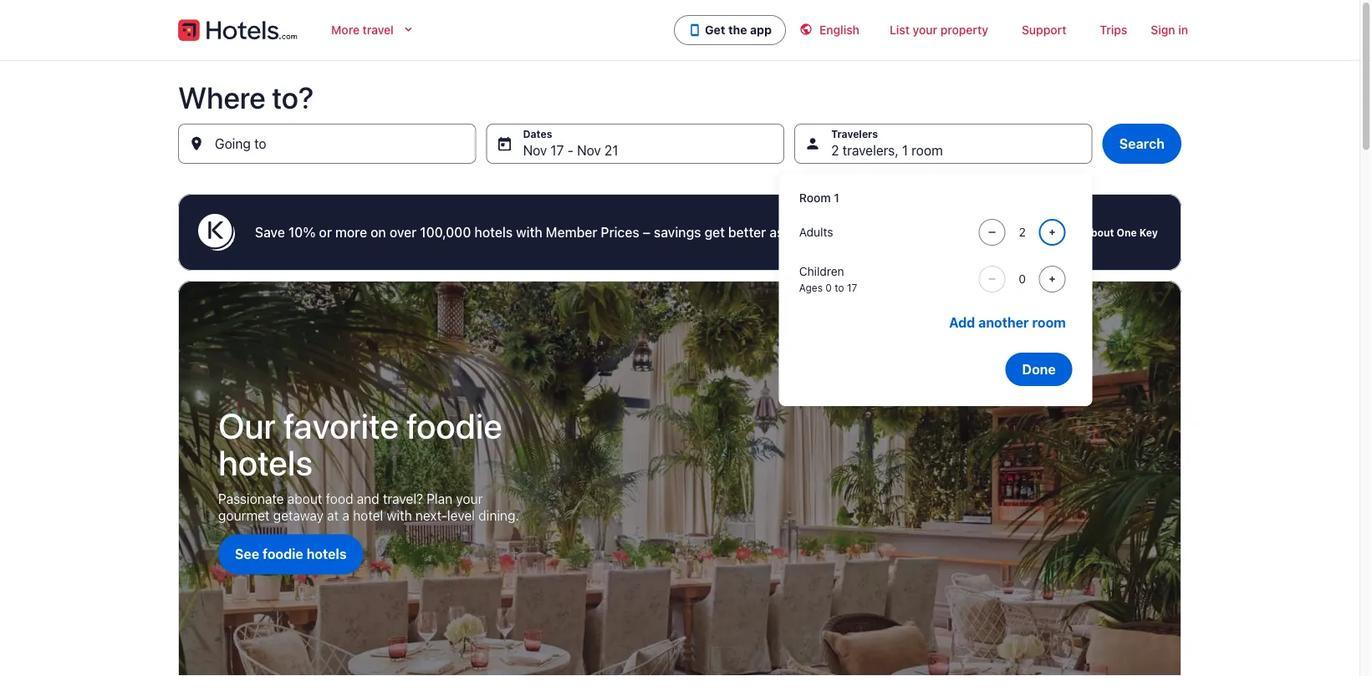 Task type: describe. For each thing, give the bounding box(es) containing it.
your inside our favorite foodie hotels passionate about food and travel? plan your gourmet getaway at a hotel with next-level dining.
[[456, 492, 483, 507]]

nov 17 - nov 21
[[523, 143, 619, 159]]

hotel
[[353, 508, 383, 524]]

over
[[390, 225, 417, 240]]

or
[[319, 225, 332, 240]]

list your property link
[[873, 13, 1005, 47]]

tiers
[[927, 225, 954, 240]]

our
[[218, 405, 276, 446]]

in
[[1179, 23, 1189, 37]]

get the app
[[705, 23, 772, 37]]

dine under a verdant mosaic of plant life in the city. image
[[178, 281, 1182, 677]]

0
[[826, 282, 832, 294]]

one
[[1117, 227, 1137, 238]]

small image
[[800, 23, 813, 36]]

room
[[799, 191, 831, 205]]

room inside button
[[1033, 315, 1066, 331]]

english
[[820, 23, 860, 37]]

decrease the number of children in room 1 image
[[983, 273, 1003, 286]]

getaway
[[273, 508, 324, 524]]

english button
[[786, 13, 873, 47]]

trips link
[[1084, 13, 1145, 47]]

passionate
[[218, 492, 284, 507]]

more
[[331, 23, 360, 37]]

support
[[1022, 23, 1067, 37]]

children ages 0 to 17
[[799, 265, 858, 294]]

children
[[799, 265, 845, 279]]

our favorite foodie hotels passionate about food and travel? plan your gourmet getaway at a hotel with next-level dining.
[[218, 405, 519, 524]]

and
[[357, 492, 380, 507]]

2 travelers, 1 room
[[832, 143, 943, 159]]

where
[[178, 79, 266, 115]]

room inside dropdown button
[[912, 143, 943, 159]]

increase the number of children in room 1 image
[[1043, 273, 1063, 286]]

better
[[729, 225, 767, 240]]

about inside 'learn about one key' link
[[1085, 227, 1115, 238]]

1 nov from the left
[[523, 143, 547, 159]]

–
[[643, 225, 651, 240]]

next-
[[416, 508, 448, 524]]

travelers,
[[843, 143, 899, 159]]

download the app button image
[[689, 23, 702, 37]]

as
[[770, 225, 784, 240]]

level
[[448, 508, 475, 524]]

0 vertical spatial with
[[516, 225, 543, 240]]

savings
[[654, 225, 701, 240]]

2
[[832, 143, 839, 159]]

hotels logo image
[[178, 17, 298, 43]]

travel
[[363, 23, 394, 37]]

room 1
[[799, 191, 840, 205]]

about inside our favorite foodie hotels passionate about food and travel? plan your gourmet getaway at a hotel with next-level dining.
[[288, 492, 322, 507]]

hotels inside our favorite foodie hotels passionate about food and travel? plan your gourmet getaway at a hotel with next-level dining.
[[218, 442, 313, 483]]

learn about one key link
[[1051, 219, 1162, 246]]

more travel
[[331, 23, 394, 37]]

get the app link
[[674, 15, 786, 45]]

-
[[568, 143, 574, 159]]

decrease the number of adults in room 1 image
[[983, 226, 1003, 239]]

through
[[851, 225, 900, 240]]

to?
[[272, 79, 314, 115]]

climb
[[814, 225, 847, 240]]

at
[[327, 508, 339, 524]]

21
[[605, 143, 619, 159]]

sign in
[[1151, 23, 1189, 37]]

trips
[[1100, 23, 1128, 37]]

add another room button
[[943, 306, 1073, 340]]

see foodie hotels link
[[218, 535, 364, 575]]

2 travelers, 1 room button
[[795, 124, 1093, 164]]

the inside our favorite foodie hotels main content
[[903, 225, 923, 240]]

save 10% or more on over 100,000 hotels with member prices – savings get better as you climb through the tiers
[[255, 225, 954, 240]]



Task type: locate. For each thing, give the bounding box(es) containing it.
0 horizontal spatial with
[[387, 508, 412, 524]]

room
[[912, 143, 943, 159], [1033, 315, 1066, 331]]

0 horizontal spatial your
[[456, 492, 483, 507]]

1 vertical spatial with
[[387, 508, 412, 524]]

room down increase the number of children in room 1 icon
[[1033, 315, 1066, 331]]

to
[[835, 282, 845, 294]]

0 horizontal spatial 17
[[551, 143, 564, 159]]

1 horizontal spatial 1
[[903, 143, 908, 159]]

1 horizontal spatial your
[[913, 23, 938, 37]]

increase the number of adults in room 1 image
[[1043, 226, 1063, 239]]

key
[[1140, 227, 1159, 238]]

1 vertical spatial foodie
[[263, 547, 303, 563]]

see foodie hotels
[[235, 547, 347, 563]]

0 vertical spatial about
[[1085, 227, 1115, 238]]

1 horizontal spatial 17
[[847, 282, 858, 294]]

add another room
[[950, 315, 1066, 331]]

1
[[903, 143, 908, 159], [834, 191, 840, 205]]

0 vertical spatial foodie
[[406, 405, 503, 446]]

0 horizontal spatial about
[[288, 492, 322, 507]]

the
[[729, 23, 748, 37], [903, 225, 923, 240]]

your right list
[[913, 23, 938, 37]]

done
[[1023, 362, 1056, 378]]

search button
[[1103, 124, 1182, 164]]

sign
[[1151, 23, 1176, 37]]

0 vertical spatial 1
[[903, 143, 908, 159]]

get
[[705, 23, 726, 37]]

0 horizontal spatial room
[[912, 143, 943, 159]]

0 horizontal spatial nov
[[523, 143, 547, 159]]

10%
[[288, 225, 316, 240]]

1 right room
[[834, 191, 840, 205]]

more
[[335, 225, 367, 240]]

save
[[255, 225, 285, 240]]

foodie inside our favorite foodie hotels passionate about food and travel? plan your gourmet getaway at a hotel with next-level dining.
[[406, 405, 503, 446]]

0 vertical spatial your
[[913, 23, 938, 37]]

17 inside children ages 0 to 17
[[847, 282, 858, 294]]

foodie up the plan
[[406, 405, 503, 446]]

hotels right 100,000
[[475, 225, 513, 240]]

search
[[1120, 136, 1165, 152]]

your up level
[[456, 492, 483, 507]]

17 right to on the top
[[847, 282, 858, 294]]

foodie right see
[[263, 547, 303, 563]]

1 horizontal spatial nov
[[577, 143, 601, 159]]

about left one
[[1085, 227, 1115, 238]]

food
[[326, 492, 353, 507]]

about
[[1085, 227, 1115, 238], [288, 492, 322, 507]]

dining.
[[479, 508, 519, 524]]

add
[[950, 315, 976, 331]]

with inside our favorite foodie hotels passionate about food and travel? plan your gourmet getaway at a hotel with next-level dining.
[[387, 508, 412, 524]]

list
[[890, 23, 910, 37]]

see
[[235, 547, 259, 563]]

17 left -
[[551, 143, 564, 159]]

learn
[[1054, 227, 1083, 238]]

hotels
[[475, 225, 513, 240], [218, 442, 313, 483], [307, 547, 347, 563]]

1 vertical spatial the
[[903, 225, 923, 240]]

where to?
[[178, 79, 314, 115]]

1 horizontal spatial the
[[903, 225, 923, 240]]

nov 17 - nov 21 button
[[486, 124, 785, 164]]

2 nov from the left
[[577, 143, 601, 159]]

17 inside button
[[551, 143, 564, 159]]

1 inside dropdown button
[[903, 143, 908, 159]]

nov left -
[[523, 143, 547, 159]]

with
[[516, 225, 543, 240], [387, 508, 412, 524]]

1 right travelers,
[[903, 143, 908, 159]]

0 horizontal spatial 1
[[834, 191, 840, 205]]

1 vertical spatial 1
[[834, 191, 840, 205]]

travel?
[[383, 492, 423, 507]]

1 horizontal spatial with
[[516, 225, 543, 240]]

you
[[788, 225, 810, 240]]

more travel button
[[318, 13, 429, 47]]

plan
[[427, 492, 453, 507]]

1 vertical spatial hotels
[[218, 442, 313, 483]]

2 vertical spatial hotels
[[307, 547, 347, 563]]

member
[[546, 225, 598, 240]]

done button
[[1006, 353, 1073, 386]]

get
[[705, 225, 725, 240]]

0 vertical spatial hotels
[[475, 225, 513, 240]]

about up getaway
[[288, 492, 322, 507]]

foodie
[[406, 405, 503, 446], [263, 547, 303, 563]]

gourmet
[[218, 508, 270, 524]]

room right travelers,
[[912, 143, 943, 159]]

nov right -
[[577, 143, 601, 159]]

on
[[371, 225, 386, 240]]

0 vertical spatial room
[[912, 143, 943, 159]]

100,000
[[420, 225, 471, 240]]

1 horizontal spatial about
[[1085, 227, 1115, 238]]

learn about one key
[[1054, 227, 1159, 238]]

prices
[[601, 225, 640, 240]]

0 horizontal spatial the
[[729, 23, 748, 37]]

hotels up passionate
[[218, 442, 313, 483]]

app
[[750, 23, 772, 37]]

your
[[913, 23, 938, 37], [456, 492, 483, 507]]

property
[[941, 23, 989, 37]]

a
[[342, 508, 350, 524]]

favorite
[[283, 405, 399, 446]]

0 vertical spatial 17
[[551, 143, 564, 159]]

sign in button
[[1145, 13, 1195, 47]]

our favorite foodie hotels main content
[[0, 60, 1360, 677]]

the left tiers
[[903, 225, 923, 240]]

1 horizontal spatial foodie
[[406, 405, 503, 446]]

ages
[[799, 282, 823, 294]]

hotels down at
[[307, 547, 347, 563]]

with left member
[[516, 225, 543, 240]]

adults
[[799, 225, 834, 239]]

list your property
[[890, 23, 989, 37]]

1 vertical spatial your
[[456, 492, 483, 507]]

17
[[551, 143, 564, 159], [847, 282, 858, 294]]

1 horizontal spatial room
[[1033, 315, 1066, 331]]

1 vertical spatial about
[[288, 492, 322, 507]]

another
[[979, 315, 1029, 331]]

0 horizontal spatial foodie
[[263, 547, 303, 563]]

hotels inside see foodie hotels link
[[307, 547, 347, 563]]

with down travel?
[[387, 508, 412, 524]]

support link
[[1005, 13, 1084, 47]]

the right get
[[729, 23, 748, 37]]

nov
[[523, 143, 547, 159], [577, 143, 601, 159]]

1 vertical spatial room
[[1033, 315, 1066, 331]]

0 vertical spatial the
[[729, 23, 748, 37]]

1 vertical spatial 17
[[847, 282, 858, 294]]



Task type: vqa. For each thing, say whether or not it's contained in the screenshot.
the topmost room
yes



